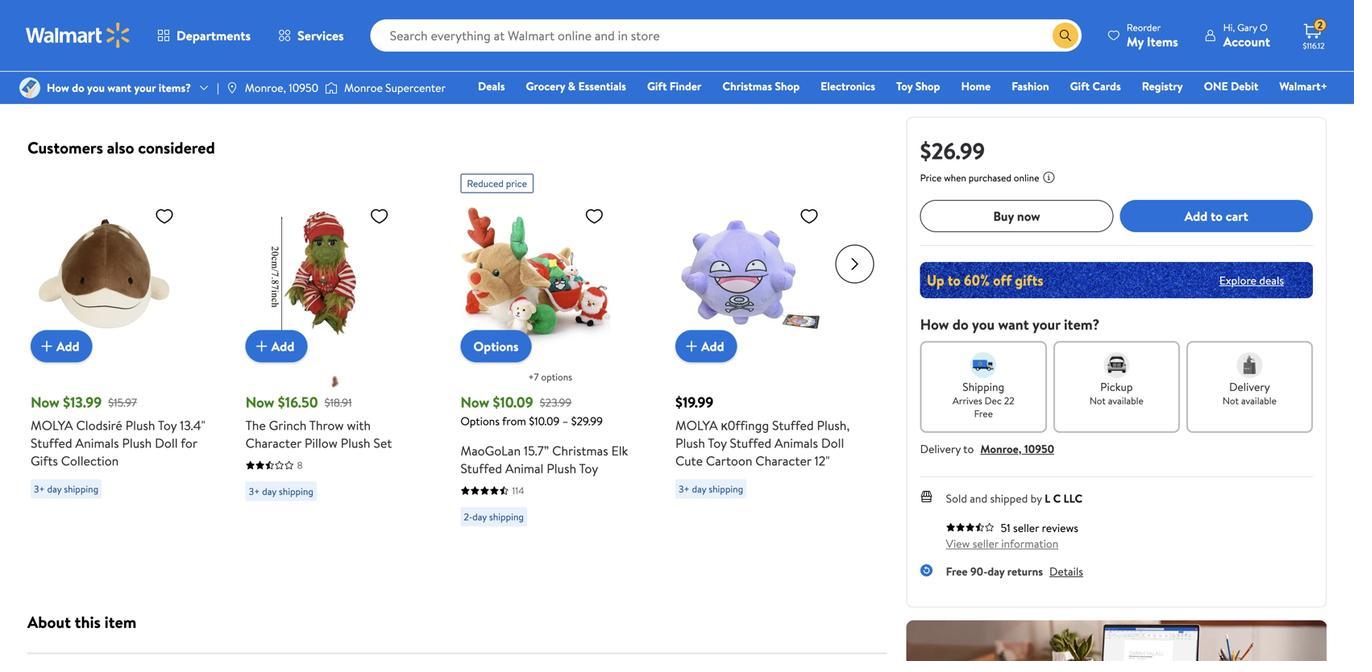 Task type: describe. For each thing, give the bounding box(es) containing it.
1 vertical spatial $10.09
[[529, 413, 560, 429]]

add to favorites list, the grinch throw with character pillow plush set image
[[370, 206, 389, 226]]

maogolan 15.7" christmas elk stuffed animal plush toy
[[461, 442, 628, 477]]

shipping down cartoon
[[709, 482, 744, 496]]

available for delivery
[[1242, 394, 1277, 408]]

day down view seller information
[[988, 564, 1005, 579]]

add to favorites list, molya clodsiré plush toy 13.4" stuffed animals plush doll for gifts collection image
[[155, 206, 174, 226]]

day down gifts
[[47, 482, 62, 496]]

your for item?
[[1033, 314, 1061, 335]]

my
[[1127, 33, 1144, 50]]

2 add button from the left
[[246, 330, 307, 362]]

christmas shop link
[[715, 77, 807, 95]]

sold and shipped by l c llc
[[946, 491, 1083, 506]]

add for "the grinch throw with character pillow plush set" image
[[271, 337, 295, 355]]

3+ day shipping down gifts
[[34, 482, 99, 496]]

shipping arrives dec 22 free
[[953, 379, 1015, 421]]

8
[[297, 458, 303, 472]]

character inside now $16.50 $18.91 the grinch throw with character pillow plush set
[[246, 434, 302, 452]]

shipping down 114
[[489, 510, 524, 524]]

price
[[506, 177, 527, 190]]

$13.99
[[63, 392, 102, 412]]

molya κ0ffingg stuffed plush, plush toy stuffed animals doll cute cartoon character 12" image
[[676, 200, 826, 350]]

maogolan
[[461, 442, 521, 460]]

up to sixty percent off deals. shop now. image
[[921, 262, 1314, 298]]

day down cute
[[692, 482, 707, 496]]

view seller information link
[[946, 536, 1059, 552]]

plush,
[[817, 416, 850, 434]]

electronics link
[[814, 77, 883, 95]]

about
[[27, 611, 71, 633]]

add to cart image for molya κ0ffingg stuffed plush, plush toy stuffed animals doll cute cartoon character 12" image
[[682, 337, 702, 356]]

stuffed left the plush,
[[772, 416, 814, 434]]

0 horizontal spatial 2-
[[34, 40, 43, 54]]

3+ up grocery
[[546, 22, 557, 36]]

1 horizontal spatial 2-
[[249, 40, 258, 54]]

toy inside maogolan 15.7" christmas elk stuffed animal plush toy
[[579, 460, 598, 477]]

shop for toy shop
[[916, 78, 941, 94]]

essentials
[[579, 78, 626, 94]]

monroe, 10950
[[245, 80, 319, 96]]

51
[[1001, 520, 1011, 536]]

supercenter
[[386, 80, 446, 96]]

departments button
[[144, 16, 265, 55]]

Search search field
[[371, 19, 1082, 52]]

product group containing now $10.09
[[461, 167, 640, 551]]

plush inside now $16.50 $18.91 the grinch throw with character pillow plush set
[[341, 434, 371, 452]]

90-
[[971, 564, 988, 579]]

shipping down 10
[[274, 40, 309, 54]]

|
[[217, 80, 219, 96]]

$116.12
[[1303, 40, 1325, 51]]

114
[[512, 484, 524, 498]]

toy inside $19.99 molya κ0ffingg stuffed plush, plush toy stuffed animals doll cute cartoon character 12"
[[708, 434, 727, 452]]

3+ up finder
[[679, 20, 690, 33]]

information
[[1002, 536, 1059, 552]]

gift cards
[[1070, 78, 1121, 94]]

grinch
[[269, 416, 307, 434]]

22
[[1004, 394, 1015, 408]]

cute
[[676, 452, 703, 470]]

$26.99
[[921, 135, 985, 167]]

Walmart Site-Wide search field
[[371, 19, 1082, 52]]

collection
[[61, 452, 119, 470]]

hi, gary o account
[[1224, 21, 1271, 50]]

now $13.99 $15.97 molya clodsiré plush toy 13.4" stuffed animals plush doll for gifts collection
[[31, 392, 206, 470]]

reorder my items
[[1127, 21, 1179, 50]]

arrives
[[953, 394, 983, 408]]

options inside the now $10.09 $23.99 options from $10.09 – $29.99
[[461, 413, 500, 429]]

christmas shop
[[723, 78, 800, 94]]

cards
[[1093, 78, 1121, 94]]

3+ down 'the'
[[249, 485, 260, 498]]

product group containing now $16.50
[[246, 167, 425, 551]]

delivery to monroe, 10950
[[921, 441, 1055, 457]]

2 horizontal spatial 2-day shipping
[[464, 510, 524, 524]]

item?
[[1064, 314, 1100, 335]]

now for $10.09
[[461, 392, 490, 412]]

you for how do you want your item?
[[972, 314, 995, 335]]

day up how do you want your items?
[[43, 40, 57, 54]]

character inside $19.99 molya κ0ffingg stuffed plush, plush toy stuffed animals doll cute cartoon character 12"
[[756, 452, 812, 470]]

intent image for shipping image
[[971, 352, 997, 378]]

details
[[1050, 564, 1084, 579]]

add for molya κ0ffingg stuffed plush, plush toy stuffed animals doll cute cartoon character 12" image
[[702, 337, 725, 355]]

now $16.50 $18.91 the grinch throw with character pillow plush set
[[246, 392, 392, 452]]

$15.97
[[108, 395, 137, 410]]

available for pickup
[[1109, 394, 1144, 408]]

0 horizontal spatial 2-day shipping
[[34, 40, 94, 54]]

explore deals link
[[1213, 266, 1291, 295]]

product group containing now $13.99
[[31, 167, 210, 551]]

shipping up christmas shop at right top
[[709, 20, 744, 33]]

customers
[[27, 136, 103, 159]]

add to cart image for "the grinch throw with character pillow plush set" image
[[252, 337, 271, 356]]

$19.99
[[676, 392, 714, 412]]

$16.50
[[278, 392, 318, 412]]

one debit
[[1204, 78, 1259, 94]]

walmart image
[[26, 23, 131, 48]]

details button
[[1050, 564, 1084, 579]]

want for items?
[[107, 80, 131, 96]]

price when purchased online
[[921, 171, 1040, 185]]

doll inside now $13.99 $15.97 molya clodsiré plush toy 13.4" stuffed animals plush doll for gifts collection
[[155, 434, 178, 452]]

finder
[[670, 78, 702, 94]]

deals link
[[471, 77, 512, 95]]

online
[[1014, 171, 1040, 185]]

doll inside $19.99 molya κ0ffingg stuffed plush, plush toy stuffed animals doll cute cartoon character 12"
[[822, 434, 844, 452]]

elk
[[612, 442, 628, 460]]

free 90-day returns details
[[946, 564, 1084, 579]]

reorder
[[1127, 21, 1161, 34]]

2 horizontal spatial 2-
[[464, 510, 473, 524]]

fashion link
[[1005, 77, 1057, 95]]

items?
[[159, 80, 191, 96]]

reduced price
[[467, 177, 527, 190]]

delivery for delivery
[[501, 22, 536, 36]]

gift for gift finder
[[647, 78, 667, 94]]

purchased
[[969, 171, 1012, 185]]

shipping down collection
[[64, 482, 99, 496]]

grocery
[[526, 78, 565, 94]]

pickup for pickup
[[464, 22, 492, 36]]

gift cards link
[[1063, 77, 1129, 95]]

product group containing 3786
[[31, 0, 210, 88]]

add for "molya clodsiré plush toy 13.4" stuffed animals plush doll for gifts collection" image
[[56, 337, 79, 355]]

seller for 51
[[1014, 520, 1040, 536]]

animal
[[505, 460, 544, 477]]

0 vertical spatial 10950
[[289, 80, 319, 96]]

cart
[[1226, 207, 1249, 225]]

$19.99 molya κ0ffingg stuffed plush, plush toy stuffed animals doll cute cartoon character 12"
[[676, 392, 850, 470]]

clodsiré
[[76, 416, 122, 434]]

now
[[1018, 207, 1041, 225]]

account
[[1224, 33, 1271, 50]]

product group containing $19.99
[[676, 167, 855, 551]]

stuffed inside maogolan 15.7" christmas elk stuffed animal plush toy
[[461, 460, 502, 477]]

seller for view
[[973, 536, 999, 552]]

product group containing 10
[[246, 0, 425, 88]]

from
[[502, 413, 526, 429]]

1 horizontal spatial 2-day shipping
[[249, 40, 309, 54]]

customers also considered
[[27, 136, 215, 159]]

the
[[246, 416, 266, 434]]

1 horizontal spatial 10950
[[1025, 441, 1055, 457]]

and
[[970, 491, 988, 506]]

returns
[[1008, 564, 1043, 579]]

deals
[[1260, 272, 1285, 288]]

#1 image
[[329, 375, 342, 388]]

10
[[297, 14, 306, 27]]

animals inside now $13.99 $15.97 molya clodsiré plush toy 13.4" stuffed animals plush doll for gifts collection
[[75, 434, 119, 452]]

gift for gift cards
[[1070, 78, 1090, 94]]



Task type: locate. For each thing, give the bounding box(es) containing it.
1 horizontal spatial monroe,
[[981, 441, 1022, 457]]

want
[[107, 80, 131, 96], [999, 314, 1029, 335]]

fashion
[[1012, 78, 1050, 94]]

molya down $19.99
[[676, 416, 718, 434]]

pickup for pickup not available
[[1101, 379, 1133, 395]]

1 vertical spatial to
[[964, 441, 974, 457]]

do for how do you want your item?
[[953, 314, 969, 335]]

gift finder link
[[640, 77, 709, 95]]

1 horizontal spatial character
[[756, 452, 812, 470]]

how for how do you want your items?
[[47, 80, 69, 96]]

day down maogolan
[[473, 510, 487, 524]]

home
[[962, 78, 991, 94]]

your left items?
[[134, 80, 156, 96]]

not for delivery
[[1223, 394, 1239, 408]]

1 doll from the left
[[155, 434, 178, 452]]

1 vertical spatial christmas
[[552, 442, 609, 460]]

shop for christmas shop
[[775, 78, 800, 94]]

2 now from the left
[[246, 392, 275, 412]]

explore
[[1220, 272, 1257, 288]]

by
[[1031, 491, 1042, 506]]

shipping down 3786
[[59, 40, 94, 54]]

walmart+
[[1280, 78, 1328, 94]]

0 vertical spatial options
[[474, 337, 519, 355]]

you down walmart image at the left
[[87, 80, 105, 96]]

3+ day shipping down the 8
[[249, 485, 314, 498]]

1 horizontal spatial how
[[921, 314, 949, 335]]

your left item?
[[1033, 314, 1061, 335]]

1 add button from the left
[[31, 330, 92, 362]]

how do you want your items?
[[47, 80, 191, 96]]

0 horizontal spatial want
[[107, 80, 131, 96]]

0 horizontal spatial shop
[[775, 78, 800, 94]]

1 now from the left
[[31, 392, 60, 412]]

about this item
[[27, 611, 136, 633]]

free down shipping on the bottom of page
[[975, 407, 993, 421]]

reduced
[[467, 177, 504, 190]]

0 horizontal spatial your
[[134, 80, 156, 96]]

1 horizontal spatial want
[[999, 314, 1029, 335]]

toy left elk
[[579, 460, 598, 477]]

monroe, right the | at the left of page
[[245, 80, 286, 96]]

buy now
[[994, 207, 1041, 225]]

shop left home link
[[916, 78, 941, 94]]

0 horizontal spatial available
[[1109, 394, 1144, 408]]

&
[[568, 78, 576, 94]]

stuffed
[[772, 416, 814, 434], [31, 434, 72, 452], [730, 434, 772, 452], [461, 460, 502, 477]]

one
[[1204, 78, 1229, 94]]

not inside pickup not available
[[1090, 394, 1106, 408]]

1 horizontal spatial seller
[[1014, 520, 1040, 536]]

delivery up sold
[[921, 441, 961, 457]]

stuffed left clodsiré
[[31, 434, 72, 452]]

deals
[[478, 78, 505, 94]]

plush
[[126, 416, 155, 434], [122, 434, 152, 452], [341, 434, 371, 452], [676, 434, 705, 452], [547, 460, 577, 477]]

reviews
[[1042, 520, 1079, 536]]

1 horizontal spatial to
[[1211, 207, 1223, 225]]

free inside shipping arrives dec 22 free
[[975, 407, 993, 421]]

2 horizontal spatial now
[[461, 392, 490, 412]]

0 horizontal spatial not
[[1090, 394, 1106, 408]]

0 vertical spatial you
[[87, 80, 105, 96]]

2 doll from the left
[[822, 434, 844, 452]]

intent image for pickup image
[[1104, 352, 1130, 378]]

2 shop from the left
[[916, 78, 941, 94]]

add to cart image
[[252, 337, 271, 356], [682, 337, 702, 356]]

character
[[246, 434, 302, 452], [756, 452, 812, 470]]

1 horizontal spatial animals
[[775, 434, 818, 452]]

add up $13.99
[[56, 337, 79, 355]]

molya
[[31, 416, 73, 434], [676, 416, 718, 434]]

add left cart
[[1185, 207, 1208, 225]]

you for how do you want your items?
[[87, 80, 105, 96]]

 image
[[19, 77, 40, 98], [325, 80, 338, 96]]

1 vertical spatial options
[[461, 413, 500, 429]]

how for how do you want your item?
[[921, 314, 949, 335]]

want left item?
[[999, 314, 1029, 335]]

monroe, 10950 button
[[981, 441, 1055, 457]]

3786
[[82, 14, 103, 27]]

0 horizontal spatial doll
[[155, 434, 178, 452]]

2 horizontal spatial add button
[[676, 330, 737, 362]]

set
[[374, 434, 392, 452]]

monroe
[[344, 80, 383, 96]]

0 horizontal spatial add to cart image
[[252, 337, 271, 356]]

molya clodsiré plush toy 13.4" stuffed animals plush doll for gifts collection image
[[31, 200, 181, 350]]

add to cart image
[[37, 337, 56, 356]]

gift
[[647, 78, 667, 94], [1070, 78, 1090, 94]]

12"
[[815, 452, 830, 470]]

monroe, down dec
[[981, 441, 1022, 457]]

molya inside $19.99 molya κ0ffingg stuffed plush, plush toy stuffed animals doll cute cartoon character 12"
[[676, 416, 718, 434]]

add to favorites list, maogolan 15.7" christmas elk stuffed animal plush toy image
[[585, 206, 604, 226]]

0 horizontal spatial how
[[47, 80, 69, 96]]

2 molya from the left
[[676, 416, 718, 434]]

0 horizontal spatial monroe,
[[245, 80, 286, 96]]

1 horizontal spatial do
[[953, 314, 969, 335]]

character left the 12"
[[756, 452, 812, 470]]

1 horizontal spatial  image
[[325, 80, 338, 96]]

services button
[[265, 16, 358, 55]]

for
[[181, 434, 197, 452]]

you up intent image for shipping
[[972, 314, 995, 335]]

day up monroe, 10950
[[258, 40, 272, 54]]

1 available from the left
[[1109, 394, 1144, 408]]

1 shop from the left
[[775, 78, 800, 94]]

$10.09 up from
[[493, 392, 533, 412]]

plush inside maogolan 15.7" christmas elk stuffed animal plush toy
[[547, 460, 577, 477]]

0 horizontal spatial free
[[946, 564, 968, 579]]

1 gift from the left
[[647, 78, 667, 94]]

registry
[[1142, 78, 1184, 94]]

2 available from the left
[[1242, 394, 1277, 408]]

2
[[1318, 18, 1323, 32]]

not inside delivery not available
[[1223, 394, 1239, 408]]

add to cart
[[1185, 207, 1249, 225]]

1 vertical spatial want
[[999, 314, 1029, 335]]

3+ down cute
[[679, 482, 690, 496]]

available inside delivery not available
[[1242, 394, 1277, 408]]

explore deals
[[1220, 272, 1285, 288]]

pickup down intent image for pickup
[[1101, 379, 1133, 395]]

day up & on the left
[[559, 22, 574, 36]]

seller
[[1014, 520, 1040, 536], [973, 536, 999, 552]]

gift left cards
[[1070, 78, 1090, 94]]

stuffed inside now $13.99 $15.97 molya clodsiré plush toy 13.4" stuffed animals plush doll for gifts collection
[[31, 434, 72, 452]]

0 horizontal spatial animals
[[75, 434, 119, 452]]

10950 up by
[[1025, 441, 1055, 457]]

add up $19.99
[[702, 337, 725, 355]]

0 vertical spatial your
[[134, 80, 156, 96]]

toy left 13.4"
[[158, 416, 177, 434]]

0 horizontal spatial character
[[246, 434, 302, 452]]

delivery inside delivery not available
[[1230, 379, 1271, 395]]

available down intent image for delivery
[[1242, 394, 1277, 408]]

free left 90-
[[946, 564, 968, 579]]

 image for monroe supercenter
[[325, 80, 338, 96]]

0 vertical spatial free
[[975, 407, 993, 421]]

3+ day shipping down cartoon
[[679, 482, 744, 496]]

1 horizontal spatial doll
[[822, 434, 844, 452]]

1 horizontal spatial available
[[1242, 394, 1277, 408]]

your
[[134, 80, 156, 96], [1033, 314, 1061, 335]]

toy inside now $13.99 $15.97 molya clodsiré plush toy 13.4" stuffed animals plush doll for gifts collection
[[158, 416, 177, 434]]

 image left monroe
[[325, 80, 338, 96]]

do up shipping on the bottom of page
[[953, 314, 969, 335]]

items
[[1147, 33, 1179, 50]]

51 seller reviews
[[1001, 520, 1079, 536]]

view seller information
[[946, 536, 1059, 552]]

κ0ffingg
[[721, 416, 769, 434]]

3+ day shipping up finder
[[679, 20, 744, 33]]

to left cart
[[1211, 207, 1223, 225]]

monroe supercenter
[[344, 80, 446, 96]]

add to cart image up $19.99
[[682, 337, 702, 356]]

0 horizontal spatial christmas
[[552, 442, 609, 460]]

1 animals from the left
[[75, 434, 119, 452]]

1 vertical spatial free
[[946, 564, 968, 579]]

0 horizontal spatial do
[[72, 80, 84, 96]]

delivery down intent image for delivery
[[1230, 379, 1271, 395]]

1 add to cart image from the left
[[252, 337, 271, 356]]

1 horizontal spatial your
[[1033, 314, 1061, 335]]

1 horizontal spatial molya
[[676, 416, 718, 434]]

to for add
[[1211, 207, 1223, 225]]

now for $13.99
[[31, 392, 60, 412]]

now inside now $16.50 $18.91 the grinch throw with character pillow plush set
[[246, 392, 275, 412]]

10950
[[289, 80, 319, 96], [1025, 441, 1055, 457]]

10950 down services popup button
[[289, 80, 319, 96]]

add button up the $16.50
[[246, 330, 307, 362]]

now left $13.99
[[31, 392, 60, 412]]

add button up $19.99
[[676, 330, 737, 362]]

1 molya from the left
[[31, 416, 73, 434]]

christmas down $29.99 at the left
[[552, 442, 609, 460]]

options
[[541, 370, 572, 384]]

2 animals from the left
[[775, 434, 818, 452]]

1 vertical spatial do
[[953, 314, 969, 335]]

2 not from the left
[[1223, 394, 1239, 408]]

now for $16.50
[[246, 392, 275, 412]]

molya inside now $13.99 $15.97 molya clodsiré plush toy 13.4" stuffed animals plush doll for gifts collection
[[31, 416, 73, 434]]

animals down $13.99
[[75, 434, 119, 452]]

gift left finder
[[647, 78, 667, 94]]

2 horizontal spatial delivery
[[1230, 379, 1271, 395]]

sold
[[946, 491, 968, 506]]

1 vertical spatial 10950
[[1025, 441, 1055, 457]]

shipping
[[709, 20, 744, 33], [576, 22, 611, 36], [59, 40, 94, 54], [274, 40, 309, 54], [64, 482, 99, 496], [709, 482, 744, 496], [279, 485, 314, 498], [489, 510, 524, 524]]

add button up $13.99
[[31, 330, 92, 362]]

$29.99
[[571, 413, 603, 429]]

seller right "51"
[[1014, 520, 1040, 536]]

hi,
[[1224, 21, 1236, 34]]

christmas
[[723, 78, 772, 94], [552, 442, 609, 460]]

do down walmart image at the left
[[72, 80, 84, 96]]

animals right κ0ffingg
[[775, 434, 818, 452]]

+7
[[528, 370, 539, 384]]

1 horizontal spatial shop
[[916, 78, 941, 94]]

one debit link
[[1197, 77, 1266, 95]]

2-day shipping down 10
[[249, 40, 309, 54]]

shipping
[[963, 379, 1005, 395]]

0 horizontal spatial pickup
[[464, 22, 492, 36]]

0 horizontal spatial  image
[[19, 77, 40, 98]]

to inside button
[[1211, 207, 1223, 225]]

2-day shipping down 114
[[464, 510, 524, 524]]

doll
[[155, 434, 178, 452], [822, 434, 844, 452]]

available
[[1109, 394, 1144, 408], [1242, 394, 1277, 408]]

add button for now
[[31, 330, 92, 362]]

2-
[[34, 40, 43, 54], [249, 40, 258, 54], [464, 510, 473, 524]]

0 horizontal spatial 10950
[[289, 80, 319, 96]]

0 horizontal spatial to
[[964, 441, 974, 457]]

christmas down walmart site-wide search box
[[723, 78, 772, 94]]

not for pickup
[[1090, 394, 1106, 408]]

maogolan 15.7" christmas elk stuffed animal plush toy image
[[461, 200, 611, 350]]

3+ down gifts
[[34, 482, 45, 496]]

1 horizontal spatial add button
[[246, 330, 307, 362]]

available down intent image for pickup
[[1109, 394, 1144, 408]]

this
[[75, 611, 101, 633]]

home link
[[954, 77, 998, 95]]

1 horizontal spatial free
[[975, 407, 993, 421]]

delivery up grocery
[[501, 22, 536, 36]]

intent image for delivery image
[[1237, 352, 1263, 378]]

add to favorites list, molya κ0ffingg stuffed plush, plush toy stuffed animals doll cute cartoon character 12" image
[[800, 206, 819, 226]]

now up 'the'
[[246, 392, 275, 412]]

plush inside $19.99 molya κ0ffingg stuffed plush, plush toy stuffed animals doll cute cartoon character 12"
[[676, 434, 705, 452]]

0 horizontal spatial gift
[[647, 78, 667, 94]]

0 vertical spatial $10.09
[[493, 392, 533, 412]]

gift inside 'link'
[[1070, 78, 1090, 94]]

3.6471 stars out of 5, based on 51 seller reviews element
[[946, 523, 995, 532]]

add up the $16.50
[[271, 337, 295, 355]]

1 vertical spatial you
[[972, 314, 995, 335]]

shipping down the 8
[[279, 485, 314, 498]]

to
[[1211, 207, 1223, 225], [964, 441, 974, 457]]

stuffed right cute
[[730, 434, 772, 452]]

day up finder
[[692, 20, 707, 33]]

1 horizontal spatial christmas
[[723, 78, 772, 94]]

you
[[87, 80, 105, 96], [972, 314, 995, 335]]

your for items?
[[134, 80, 156, 96]]

the grinch throw with character pillow plush set image
[[246, 200, 396, 350]]

item
[[105, 611, 136, 633]]

delivery for delivery to monroe, 10950
[[921, 441, 961, 457]]

1 horizontal spatial add to cart image
[[682, 337, 702, 356]]

want left items?
[[107, 80, 131, 96]]

1 horizontal spatial gift
[[1070, 78, 1090, 94]]

1 horizontal spatial delivery
[[921, 441, 961, 457]]

0 vertical spatial want
[[107, 80, 131, 96]]

delivery for delivery not available
[[1230, 379, 1271, 395]]

day down 'the'
[[262, 485, 277, 498]]

pickup inside pickup not available
[[1101, 379, 1133, 395]]

do for how do you want your items?
[[72, 80, 84, 96]]

0 horizontal spatial delivery
[[501, 22, 536, 36]]

1 horizontal spatial you
[[972, 314, 995, 335]]

toy right cute
[[708, 434, 727, 452]]

 image for how do you want your items?
[[19, 77, 40, 98]]

to for delivery
[[964, 441, 974, 457]]

1 vertical spatial monroe,
[[981, 441, 1022, 457]]

seller down 3.6471 stars out of 5, based on 51 seller reviews element
[[973, 536, 999, 552]]

0 vertical spatial to
[[1211, 207, 1223, 225]]

1 vertical spatial how
[[921, 314, 949, 335]]

add button for $19.99
[[676, 330, 737, 362]]

1 horizontal spatial not
[[1223, 394, 1239, 408]]

walmart+ link
[[1273, 77, 1335, 95]]

dec
[[985, 394, 1002, 408]]

throw
[[309, 416, 344, 434]]

now inside the now $10.09 $23.99 options from $10.09 – $29.99
[[461, 392, 490, 412]]

0 vertical spatial how
[[47, 80, 69, 96]]

add to cart image up 'the'
[[252, 337, 271, 356]]

want for item?
[[999, 314, 1029, 335]]

pickup up deals
[[464, 22, 492, 36]]

1 horizontal spatial now
[[246, 392, 275, 412]]

0 horizontal spatial molya
[[31, 416, 73, 434]]

delivery
[[501, 22, 536, 36], [1230, 379, 1271, 395], [921, 441, 961, 457]]

shipping up the 'essentials'
[[576, 22, 611, 36]]

0 vertical spatial christmas
[[723, 78, 772, 94]]

2 gift from the left
[[1070, 78, 1090, 94]]

1 not from the left
[[1090, 394, 1106, 408]]

0 vertical spatial pickup
[[464, 22, 492, 36]]

3 add button from the left
[[676, 330, 737, 362]]

$10.09 left –
[[529, 413, 560, 429]]

molya up gifts
[[31, 416, 73, 434]]

 image up customers
[[19, 77, 40, 98]]

3 now from the left
[[461, 392, 490, 412]]

c
[[1054, 491, 1061, 506]]

 image
[[226, 81, 239, 94]]

2-day shipping down 3786
[[34, 40, 94, 54]]

options up the now $10.09 $23.99 options from $10.09 – $29.99
[[474, 337, 519, 355]]

1 horizontal spatial pickup
[[1101, 379, 1133, 395]]

2 vertical spatial delivery
[[921, 441, 961, 457]]

1 vertical spatial your
[[1033, 314, 1061, 335]]

now up maogolan
[[461, 392, 490, 412]]

0 horizontal spatial you
[[87, 80, 105, 96]]

toy right electronics
[[897, 78, 913, 94]]

to down arrives
[[964, 441, 974, 457]]

grocery & essentials link
[[519, 77, 634, 95]]

–
[[563, 413, 569, 429]]

shop left electronics
[[775, 78, 800, 94]]

0 vertical spatial delivery
[[501, 22, 536, 36]]

options up maogolan
[[461, 413, 500, 429]]

considered
[[138, 136, 215, 159]]

not down intent image for delivery
[[1223, 394, 1239, 408]]

available inside pickup not available
[[1109, 394, 1144, 408]]

0 horizontal spatial now
[[31, 392, 60, 412]]

add inside button
[[1185, 207, 1208, 225]]

stuffed left animal
[[461, 460, 502, 477]]

1 vertical spatial pickup
[[1101, 379, 1133, 395]]

0 vertical spatial do
[[72, 80, 84, 96]]

$18.91
[[325, 395, 352, 410]]

legal information image
[[1043, 171, 1056, 184]]

3+ day shipping up grocery & essentials
[[546, 22, 611, 36]]

1 vertical spatial delivery
[[1230, 379, 1271, 395]]

now inside now $13.99 $15.97 molya clodsiré plush toy 13.4" stuffed animals plush doll for gifts collection
[[31, 392, 60, 412]]

buy
[[994, 207, 1014, 225]]

services
[[298, 27, 344, 44]]

next slide for customers also considered list image
[[836, 245, 875, 283]]

0 horizontal spatial add button
[[31, 330, 92, 362]]

o
[[1260, 21, 1268, 34]]

13.4"
[[180, 416, 206, 434]]

animals inside $19.99 molya κ0ffingg stuffed plush, plush toy stuffed animals doll cute cartoon character 12"
[[775, 434, 818, 452]]

3+
[[679, 20, 690, 33], [546, 22, 557, 36], [34, 482, 45, 496], [679, 482, 690, 496], [249, 485, 260, 498]]

2-day shipping
[[34, 40, 94, 54], [249, 40, 309, 54], [464, 510, 524, 524]]

toy shop link
[[889, 77, 948, 95]]

2 add to cart image from the left
[[682, 337, 702, 356]]

search icon image
[[1059, 29, 1072, 42]]

christmas inside maogolan 15.7" christmas elk stuffed animal plush toy
[[552, 442, 609, 460]]

product group
[[31, 0, 210, 88], [246, 0, 425, 88], [31, 167, 210, 551], [246, 167, 425, 551], [461, 167, 640, 551], [676, 167, 855, 551]]

0 vertical spatial monroe,
[[245, 80, 286, 96]]

character up the 8
[[246, 434, 302, 452]]

not down intent image for pickup
[[1090, 394, 1106, 408]]

free
[[975, 407, 993, 421], [946, 564, 968, 579]]

0 horizontal spatial seller
[[973, 536, 999, 552]]



Task type: vqa. For each thing, say whether or not it's contained in the screenshot.
The In
no



